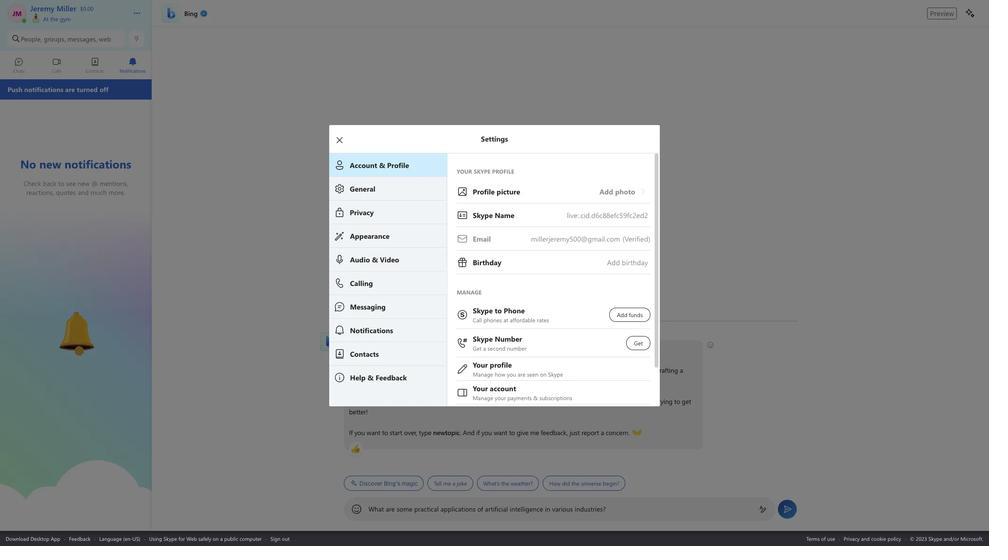 Task type: vqa. For each thing, say whether or not it's contained in the screenshot.
the top You're welcome. I'm glad you had a good time.
no



Task type: describe. For each thing, give the bounding box(es) containing it.
0 vertical spatial for
[[583, 366, 591, 375]]

download desktop app
[[6, 536, 60, 543]]

itinerary
[[558, 366, 582, 375]]

a inside button
[[453, 480, 456, 488]]

to right trip on the bottom right
[[619, 366, 625, 375]]

ai
[[368, 397, 374, 406]]

terms of use link
[[807, 536, 835, 543]]

restaurants
[[484, 366, 515, 375]]

this
[[363, 345, 373, 354]]

you inside ask me any type of question, like finding vegan restaurants in cambridge, itinerary for your trip to europe or drafting a story for curious kids. in groups, remember to mention me with @bing. i'm an ai preview, so i'm still learning. sometimes i might say something weird. don't get mad at me, i'm just trying to get better! if you want to start over, type
[[355, 429, 365, 438]]

feedback
[[69, 536, 91, 543]]

with
[[516, 377, 528, 386]]

sign out link
[[271, 536, 290, 543]]

start
[[390, 429, 402, 438]]

privacy
[[844, 536, 860, 543]]

sign
[[271, 536, 281, 543]]

2 vertical spatial for
[[179, 536, 185, 543]]

your
[[593, 366, 606, 375]]

me left "with"
[[505, 377, 514, 386]]

people, groups, messages, web button
[[8, 30, 125, 47]]

me right give
[[530, 429, 539, 438]]

a right report
[[601, 429, 604, 438]]

ask
[[349, 366, 359, 375]]

tell
[[434, 480, 442, 488]]

finding
[[444, 366, 464, 375]]

and
[[463, 429, 475, 438]]

0 vertical spatial type
[[383, 366, 396, 375]]

sign out
[[271, 536, 290, 543]]

1 vertical spatial type
[[419, 429, 432, 438]]

like
[[433, 366, 442, 375]]

what are some practical applications of artificial intelligence in various industries?
[[369, 505, 606, 514]]

magic
[[402, 480, 418, 487]]

messages,
[[67, 34, 97, 43]]

vegan
[[465, 366, 482, 375]]

1 horizontal spatial in
[[545, 505, 551, 514]]

cambridge,
[[524, 366, 557, 375]]

language
[[99, 536, 122, 543]]

use
[[827, 536, 835, 543]]

(smileeyes)
[[475, 345, 506, 354]]

millerjeremy500@gmail.com button
[[457, 227, 651, 251]]

i inside ask me any type of question, like finding vegan restaurants in cambridge, itinerary for your trip to europe or drafting a story for curious kids. in groups, remember to mention me with @bing. i'm an ai preview, so i'm still learning. sometimes i might say something weird. don't get mad at me, i'm just trying to get better! if you want to start over, type
[[489, 397, 491, 406]]

how did the universe begin? button
[[543, 476, 626, 491]]

millerjeremy500@gmail.com
[[531, 234, 620, 244]]

feedback link
[[69, 536, 91, 543]]

1 i'm from the left
[[349, 397, 358, 406]]

feedback,
[[541, 429, 568, 438]]

tell me a joke
[[434, 480, 467, 488]]

concern.
[[606, 429, 630, 438]]

us)
[[132, 536, 140, 543]]

1 get from the left
[[589, 397, 599, 406]]

how inside button
[[549, 480, 561, 488]]

in
[[411, 377, 417, 386]]

and
[[861, 536, 870, 543]]

any
[[372, 366, 382, 375]]

ask me any type of question, like finding vegan restaurants in cambridge, itinerary for your trip to europe or drafting a story for curious kids. in groups, remember to mention me with @bing. i'm an ai preview, so i'm still learning. sometimes i might say something weird. don't get mad at me, i'm just trying to get better! if you want to start over, type
[[349, 366, 693, 438]]

terms
[[807, 536, 820, 543]]

over,
[[404, 429, 417, 438]]

at the gym button
[[30, 13, 124, 23]]

live:.cid.d6c88efc59fc2ed2 button
[[457, 203, 651, 227]]

industries?
[[575, 505, 606, 514]]

want inside ask me any type of question, like finding vegan restaurants in cambridge, itinerary for your trip to europe or drafting a story for curious kids. in groups, remember to mention me with @bing. i'm an ai preview, so i'm still learning. sometimes i might say something weird. don't get mad at me, i'm just trying to get better! if you want to start over, type
[[367, 429, 381, 438]]

web
[[99, 34, 111, 43]]

using
[[149, 536, 162, 543]]

using skype for web safely on a public computer link
[[149, 536, 262, 543]]

safely
[[198, 536, 211, 543]]

curious
[[375, 377, 395, 386]]

say
[[511, 397, 520, 406]]

1 vertical spatial for
[[365, 377, 373, 386]]

me inside button
[[443, 480, 451, 488]]

the inside button
[[572, 480, 580, 488]]

policy
[[888, 536, 901, 543]]

discover bing's magic
[[360, 480, 418, 487]]

weird.
[[554, 397, 571, 406]]

bing, 9:24 am
[[344, 332, 379, 340]]

if
[[476, 429, 480, 438]]

2 want from the left
[[494, 429, 508, 438]]

to left start
[[382, 429, 388, 438]]

public
[[224, 536, 238, 543]]

an
[[360, 397, 367, 406]]

what's the weather?
[[483, 480, 533, 488]]

help
[[427, 345, 439, 354]]

bing's
[[384, 480, 400, 487]]

story
[[349, 377, 363, 386]]

question,
[[405, 366, 431, 375]]

just inside ask me any type of question, like finding vegan restaurants in cambridge, itinerary for your trip to europe or drafting a story for curious kids. in groups, remember to mention me with @bing. i'm an ai preview, so i'm still learning. sometimes i might say something weird. don't get mad at me, i'm just trying to get better! if you want to start over, type
[[644, 397, 654, 406]]

to down the vegan
[[472, 377, 478, 386]]



Task type: locate. For each thing, give the bounding box(es) containing it.
for left 'your'
[[583, 366, 591, 375]]

computer
[[240, 536, 262, 543]]

a right drafting
[[680, 366, 683, 375]]

what's
[[483, 480, 500, 488]]

(openhands)
[[633, 428, 668, 437]]

to left give
[[509, 429, 515, 438]]

the right what's
[[501, 480, 509, 488]]

web
[[186, 536, 197, 543]]

remember
[[441, 377, 471, 386]]

better!
[[349, 408, 368, 417]]

something
[[522, 397, 552, 406]]

applications
[[441, 505, 476, 514]]

1 horizontal spatial of
[[478, 505, 483, 514]]

out
[[282, 536, 290, 543]]

2 vertical spatial of
[[821, 536, 826, 543]]

gym
[[60, 15, 71, 23]]

i right can
[[424, 345, 425, 354]]

1 horizontal spatial the
[[501, 480, 509, 488]]

0 horizontal spatial get
[[589, 397, 599, 406]]

@bing.
[[530, 377, 550, 386]]

0 horizontal spatial just
[[570, 429, 580, 438]]

mention
[[480, 377, 504, 386]]

0 horizontal spatial how
[[397, 345, 410, 354]]

preview,
[[376, 397, 399, 406]]

various
[[552, 505, 573, 514]]

a inside ask me any type of question, like finding vegan restaurants in cambridge, itinerary for your trip to europe or drafting a story for curious kids. in groups, remember to mention me with @bing. i'm an ai preview, so i'm still learning. sometimes i might say something weird. don't get mad at me, i'm just trying to get better! if you want to start over, type
[[680, 366, 683, 375]]

language (en-us) link
[[99, 536, 140, 543]]

2 i'm from the left
[[409, 397, 417, 406]]

of left use
[[821, 536, 826, 543]]

of up kids.
[[398, 366, 403, 375]]

how left the did
[[549, 480, 561, 488]]

a right the on
[[220, 536, 223, 543]]

groups, down at the gym
[[44, 34, 66, 43]]

1 horizontal spatial for
[[365, 377, 373, 386]]

mad
[[600, 397, 613, 406]]

on
[[213, 536, 219, 543]]

0 horizontal spatial for
[[179, 536, 185, 543]]

groups, down the "like"
[[418, 377, 439, 386]]

sometimes
[[456, 397, 488, 406]]

did
[[562, 480, 570, 488]]

1 horizontal spatial get
[[682, 397, 691, 406]]

1 vertical spatial i
[[489, 397, 491, 406]]

begin?
[[603, 480, 620, 488]]

1 horizontal spatial i
[[489, 397, 491, 406]]

i'm right the me,
[[634, 397, 643, 406]]

2 horizontal spatial of
[[821, 536, 826, 543]]

to right trying
[[675, 397, 680, 406]]

1 horizontal spatial you
[[441, 345, 452, 354]]

groups, inside ask me any type of question, like finding vegan restaurants in cambridge, itinerary for your trip to europe or drafting a story for curious kids. in groups, remember to mention me with @bing. i'm an ai preview, so i'm still learning. sometimes i might say something weird. don't get mad at me, i'm just trying to get better! if you want to start over, type
[[418, 377, 439, 386]]

Type a message text field
[[369, 505, 752, 514]]

europe
[[626, 366, 646, 375]]

get left mad
[[589, 397, 599, 406]]

joke
[[457, 480, 467, 488]]

weather?
[[511, 480, 533, 488]]

2 horizontal spatial i'm
[[634, 397, 643, 406]]

still
[[419, 397, 428, 406]]

account & profile dialog
[[329, 125, 674, 452]]

i'm left an
[[349, 397, 358, 406]]

or
[[648, 366, 654, 375]]

the right at at left
[[50, 15, 58, 23]]

newtopic
[[433, 429, 460, 438]]

so
[[400, 397, 407, 406]]

in inside ask me any type of question, like finding vegan restaurants in cambridge, itinerary for your trip to europe or drafting a story for curious kids. in groups, remember to mention me with @bing. i'm an ai preview, so i'm still learning. sometimes i might say something weird. don't get mad at me, i'm just trying to get better! if you want to start over, type
[[517, 366, 522, 375]]

0 vertical spatial of
[[398, 366, 403, 375]]

just left report
[[570, 429, 580, 438]]

i left might
[[489, 397, 491, 406]]

some
[[397, 505, 413, 514]]

of inside ask me any type of question, like finding vegan restaurants in cambridge, itinerary for your trip to europe or drafting a story for curious kids. in groups, remember to mention me with @bing. i'm an ai preview, so i'm still learning. sometimes i might say something weird. don't get mad at me, i'm just trying to get better! if you want to start over, type
[[398, 366, 403, 375]]

0 vertical spatial i
[[424, 345, 425, 354]]

trying
[[656, 397, 673, 406]]

groups, inside button
[[44, 34, 66, 43]]

kids.
[[397, 377, 409, 386]]

in up "with"
[[517, 366, 522, 375]]

bing
[[381, 345, 394, 354]]

preview
[[930, 9, 954, 17]]

terms of use
[[807, 536, 835, 543]]

1 horizontal spatial groups,
[[418, 377, 439, 386]]

0 vertical spatial in
[[517, 366, 522, 375]]

the for at
[[50, 15, 58, 23]]

want left give
[[494, 429, 508, 438]]

1 want from the left
[[367, 429, 381, 438]]

type
[[383, 366, 396, 375], [419, 429, 432, 438]]

2 horizontal spatial you
[[482, 429, 492, 438]]

the right the did
[[572, 480, 580, 488]]

0 horizontal spatial i
[[424, 345, 425, 354]]

type right the over,
[[419, 429, 432, 438]]

cookie
[[871, 536, 887, 543]]

0 horizontal spatial want
[[367, 429, 381, 438]]

in
[[517, 366, 522, 375], [545, 505, 551, 514]]

bing,
[[344, 332, 356, 340]]

i'm right so
[[409, 397, 417, 406]]

how did the universe begin?
[[549, 480, 620, 488]]

to
[[619, 366, 625, 375], [472, 377, 478, 386], [675, 397, 680, 406], [382, 429, 388, 438], [509, 429, 515, 438]]

0 vertical spatial groups,
[[44, 34, 66, 43]]

get right trying
[[682, 397, 691, 406]]

tab list
[[0, 53, 152, 79]]

for left web
[[179, 536, 185, 543]]

how right !
[[397, 345, 410, 354]]

skype
[[164, 536, 177, 543]]

0 horizontal spatial the
[[50, 15, 58, 23]]

a left 'joke'
[[453, 480, 456, 488]]

bell
[[47, 308, 60, 318]]

download
[[6, 536, 29, 543]]

learning.
[[430, 397, 454, 406]]

me,
[[622, 397, 632, 406]]

newtopic . and if you want to give me feedback, just report a concern.
[[433, 429, 632, 438]]

intelligence
[[510, 505, 543, 514]]

discover
[[360, 480, 383, 487]]

am
[[370, 332, 379, 340]]

groups,
[[44, 34, 66, 43], [418, 377, 439, 386]]

0 horizontal spatial i'm
[[349, 397, 358, 406]]

3 i'm from the left
[[634, 397, 643, 406]]

drafting
[[656, 366, 678, 375]]

don't
[[572, 397, 588, 406]]

0 horizontal spatial type
[[383, 366, 396, 375]]

people, groups, messages, web
[[21, 34, 111, 43]]

0 horizontal spatial in
[[517, 366, 522, 375]]

1 horizontal spatial type
[[419, 429, 432, 438]]

of left artificial
[[478, 505, 483, 514]]

2 horizontal spatial the
[[572, 480, 580, 488]]

what
[[369, 505, 384, 514]]

just left trying
[[644, 397, 654, 406]]

0 horizontal spatial of
[[398, 366, 403, 375]]

want left start
[[367, 429, 381, 438]]

1 vertical spatial in
[[545, 505, 551, 514]]

give
[[517, 429, 529, 438]]

for right story
[[365, 377, 373, 386]]

1 vertical spatial of
[[478, 505, 483, 514]]

type up curious
[[383, 366, 396, 375]]

at
[[43, 15, 49, 23]]

at the gym
[[42, 15, 71, 23]]

2 get from the left
[[682, 397, 691, 406]]

using skype for web safely on a public computer
[[149, 536, 262, 543]]

0 vertical spatial just
[[644, 397, 654, 406]]

are
[[386, 505, 395, 514]]

people,
[[21, 34, 42, 43]]

1 vertical spatial just
[[570, 429, 580, 438]]

desktop
[[30, 536, 49, 543]]

0 horizontal spatial groups,
[[44, 34, 66, 43]]

0 vertical spatial how
[[397, 345, 410, 354]]

1 vertical spatial groups,
[[418, 377, 439, 386]]

1 horizontal spatial i'm
[[409, 397, 417, 406]]

in left various
[[545, 505, 551, 514]]

hey, this is bing ! how can i help you today?
[[349, 345, 474, 354]]

1 horizontal spatial want
[[494, 429, 508, 438]]

1 horizontal spatial just
[[644, 397, 654, 406]]

for
[[583, 366, 591, 375], [365, 377, 373, 386], [179, 536, 185, 543]]

just
[[644, 397, 654, 406], [570, 429, 580, 438]]

1 vertical spatial how
[[549, 480, 561, 488]]

the for what's
[[501, 480, 509, 488]]

0 horizontal spatial you
[[355, 429, 365, 438]]

1 horizontal spatial how
[[549, 480, 561, 488]]

how
[[397, 345, 410, 354], [549, 480, 561, 488]]

app
[[51, 536, 60, 543]]

me left "any"
[[361, 366, 370, 375]]

me right tell
[[443, 480, 451, 488]]

2 horizontal spatial for
[[583, 366, 591, 375]]

what's the weather? button
[[477, 476, 539, 491]]

privacy and cookie policy
[[844, 536, 901, 543]]



